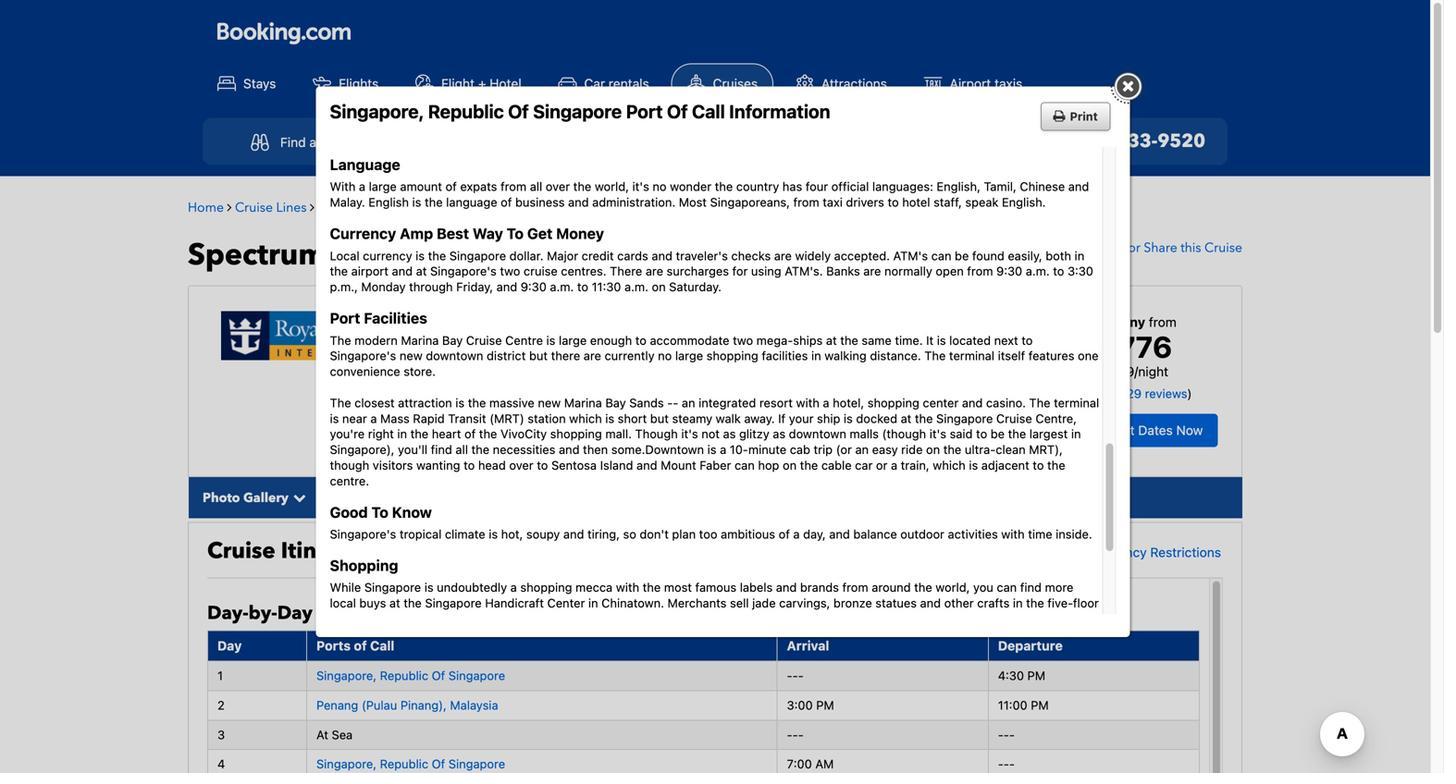 Task type: vqa. For each thing, say whether or not it's contained in the screenshot.
new to the top
yes



Task type: locate. For each thing, give the bounding box(es) containing it.
located inside the modern marina bay cruise centre is large enough to accommodate two mega-ships at the same time. it is located next to singapore's new downtown district but there are currently no large shopping facilities in walking distance. the terminal itself features one convenience store.
[[949, 333, 991, 347]]

through
[[409, 280, 453, 294]]

hotel
[[490, 76, 522, 91]]

2 vertical spatial two
[[733, 333, 753, 347]]

(
[[1122, 387, 1127, 401]]

singapore, republic of singapore port of call information
[[330, 101, 830, 122]]

located inside since 2012, singapore has had two separate cruise terminals. previously, most ships docked at the singapore cruise centre, which is part of the large harbourfront centre and vivocity, about a 10- to 15-minute taxi drive from downtown. with the arrival of the larger mega- ships to asia, singapore has also constructed another facility,  marina bay cruise centre (mbccs), which is located at the southernmost tip of the country, just 5 minutes away from downtown. singapore cruise centre is used by lines such as holland america, and some others operating smaller ships. dream cruises uses mbccs, as well as cruise lines with mega-ships. cruise lines like celebrity, cunard, princess and royal caribbean have moved their turnarounds to the marina bay facility.
[[930, 79, 972, 93]]

0 horizontal spatial it's
[[632, 180, 649, 194]]

the up attractions
[[864, 48, 882, 62]]

no down accommodate
[[658, 349, 672, 363]]

at up the america, on the top of page
[[975, 79, 986, 93]]

is up serious
[[424, 581, 434, 595]]

flight + hotel
[[441, 76, 522, 91]]

is left hot,
[[489, 527, 498, 541]]

a left fish's
[[902, 612, 909, 626]]

2 horizontal spatial all
[[592, 628, 605, 642]]

1 horizontal spatial docked
[[856, 412, 898, 425]]

fictitious
[[676, 612, 724, 626]]

no inside language with a large amount of expats from all over the world, it's no wonder the country has four official languages: english, tamil, chinese and malay. english is the language of business and administration. most singaporeans, from taxi drivers to hotel staff, speak english.
[[653, 180, 667, 194]]

1 vertical spatial with
[[330, 180, 356, 194]]

1 vertical spatial 10-
[[730, 443, 748, 457]]

of up have
[[508, 101, 529, 122]]

1 horizontal spatial taxi
[[823, 195, 843, 209]]

to down centres.
[[577, 280, 589, 294]]

3.8
[[1073, 382, 1099, 402]]

cruise up about at left top
[[581, 48, 615, 62]]

singapore inside the closest attraction is the massive new marina bay sands -- an integrated resort with a hotel, shopping center and casino. the terminal is near a mass rapid transit (mrt) station which is short but steamy walk away. if your ship is docked at the singapore cruise centre, you're right in the heart of the vivocity shopping mall. though it's not as glitzy as downtown malls (though it's said to be the largest in singapore), you'll find all the necessities and then some.downtown is a 10-minute cab trip (or an easy ride on the ultra-clean mrt), though visitors wanting to head over to sentosa island and mount faber can hop on the cable car or a train, which is adjacent to the centre.
[[936, 412, 993, 425]]

taxi inside language with a large amount of expats from all over the world, it's no wonder the country has four official languages: english, tamil, chinese and malay. english is the language of business and administration. most singaporeans, from taxi drivers to hotel staff, speak english.
[[823, 195, 843, 209]]

spectrum of the seas main content
[[179, 186, 1252, 774]]

the left larger
[[984, 64, 1002, 78]]

vivocity
[[501, 427, 547, 441]]

language with a large amount of expats from all over the world, it's no wonder the country has four official languages: english, tamil, chinese and malay. english is the language of business and administration. most singaporeans, from taxi drivers to hotel staff, speak english.
[[330, 156, 1089, 209]]

terminal inside the closest attraction is the massive new marina bay sands -- an integrated resort with a hotel, shopping center and casino. the terminal is near a mass rapid transit (mrt) station which is short but steamy walk away. if your ship is docked at the singapore cruise centre, you're right in the heart of the vivocity shopping mall. though it's not as glitzy as downtown malls (though it's said to be the largest in singapore), you'll find all the necessities and then some.downtown is a 10-minute cab trip (or an easy ride on the ultra-clean mrt), though visitors wanting to head over to sentosa island and mount faber can hop on the cable car or a train, which is adjacent to the centre.
[[1054, 396, 1099, 410]]

atm's
[[893, 249, 928, 263]]

0 horizontal spatial all
[[456, 443, 468, 457]]

has left had
[[458, 48, 478, 62]]

0 horizontal spatial downtown.
[[575, 95, 636, 109]]

centre inside the modern marina bay cruise centre is large enough to accommodate two mega-ships at the same time. it is located next to singapore's new downtown district but there are currently no large shopping facilities in walking distance. the terminal itself features one convenience store.
[[505, 333, 543, 347]]

which up such
[[882, 79, 914, 93]]

currency
[[363, 249, 412, 263]]

2 vertical spatial mega-
[[757, 333, 793, 347]]

1 horizontal spatial with
[[881, 64, 907, 78]]

like inside since 2012, singapore has had two separate cruise terminals. previously, most ships docked at the singapore cruise centre, which is part of the large harbourfront centre and vivocity, about a 10- to 15-minute taxi drive from downtown. with the arrival of the larger mega- ships to asia, singapore has also constructed another facility,  marina bay cruise centre (mbccs), which is located at the southernmost tip of the country, just 5 minutes away from downtown. singapore cruise centre is used by lines such as holland america, and some others operating smaller ships. dream cruises uses mbccs, as well as cruise lines with mega-ships. cruise lines like celebrity, cunard, princess and royal caribbean have moved their turnarounds to the marina bay facility.
[[963, 111, 982, 125]]

0 horizontal spatial world,
[[595, 180, 629, 194]]

1 horizontal spatial royal
[[405, 126, 435, 140]]

cruise inside the modern marina bay cruise centre is large enough to accommodate two mega-ships at the same time. it is located next to singapore's new downtown district but there are currently no large shopping facilities in walking distance. the terminal itself features one convenience store.
[[466, 333, 502, 347]]

1 horizontal spatial find
[[536, 612, 557, 626]]

cruise
[[581, 48, 615, 62], [728, 111, 762, 125], [320, 135, 356, 150], [524, 264, 558, 278]]

800-233-9520 link
[[1042, 129, 1206, 155]]

9:30
[[997, 264, 1023, 278], [521, 280, 547, 294]]

the up p.m.,
[[330, 264, 348, 278]]

caribbean
[[439, 126, 496, 140], [353, 199, 415, 217]]

0 horizontal spatial day
[[217, 638, 242, 654]]

1 vertical spatial 5
[[1112, 387, 1119, 401]]

pm for 4:30 pm
[[1028, 669, 1046, 683]]

a down the carvings, at the bottom
[[804, 612, 811, 626]]

shopping up center
[[520, 581, 572, 595]]

1 horizontal spatial statues
[[876, 596, 917, 610]]

1 horizontal spatial but
[[650, 412, 669, 425]]

cruises down previously,
[[713, 76, 758, 91]]

large inside since 2012, singapore has had two separate cruise terminals. previously, most ships docked at the singapore cruise centre, which is part of the large harbourfront centre and vivocity, about a 10- to 15-minute taxi drive from downtown. with the arrival of the larger mega- ships to asia, singapore has also constructed another facility,  marina bay cruise centre (mbccs), which is located at the southernmost tip of the country, just 5 minutes away from downtown. singapore cruise centre is used by lines such as holland america, and some others operating smaller ships. dream cruises uses mbccs, as well as cruise lines with mega-ships. cruise lines like celebrity, cunard, princess and royal caribbean have moved their turnarounds to the marina bay facility.
[[366, 64, 394, 78]]

singapore, republic of singapore for 4
[[316, 757, 505, 771]]

largest
[[1030, 427, 1068, 441]]

call
[[692, 101, 725, 122], [370, 638, 394, 654]]

center
[[547, 596, 585, 610]]

but left there
[[529, 349, 548, 363]]

1 vertical spatial downtown
[[789, 427, 846, 441]]

1 vertical spatial singapore, republic of singapore link
[[316, 757, 505, 771]]

in up 3:30
[[1075, 249, 1085, 263]]

0 horizontal spatial new
[[400, 349, 423, 363]]

port up turnarounds
[[626, 101, 663, 122]]

floor
[[1073, 596, 1099, 610]]

1 vertical spatial over
[[509, 458, 534, 472]]

republic inside 'dialog'
[[428, 101, 504, 122]]

a inside find a cruise link
[[309, 135, 316, 150]]

of up cards on the top of page
[[623, 199, 635, 217]]

1 horizontal spatial world,
[[936, 581, 970, 595]]

1 singapore, republic of singapore link from the top
[[316, 669, 505, 683]]

airport taxis
[[950, 76, 1023, 91]]

ports right map marker 'icon'
[[466, 388, 500, 403]]

most inside shopping while singapore is undoubtedly a shopping mecca with the most famous labels and brands from around the world, you can find more local buys at the singapore handicraft center in chinatown. merchants sell jade carvings, bronze statues and other crafts in the five-floor complex. less serious shoppers can find items like merlion (a fictitious creature with a lion's head and a fish's body -- a symbol of singapore) keychains, statues or tiger balm in all souvenir shops.
[[664, 581, 692, 595]]

royal up currency
[[318, 199, 350, 217]]

cruises inside since 2012, singapore has had two separate cruise terminals. previously, most ships docked at the singapore cruise centre, which is part of the large harbourfront centre and vivocity, about a 10- to 15-minute taxi drive from downtown. with the arrival of the larger mega- ships to asia, singapore has also constructed another facility,  marina bay cruise centre (mbccs), which is located at the southernmost tip of the country, just 5 minutes away from downtown. singapore cruise centre is used by lines such as holland america, and some others operating smaller ships. dream cruises uses mbccs, as well as cruise lines with mega-ships. cruise lines like celebrity, cunard, princess and royal caribbean have moved their turnarounds to the marina bay facility.
[[546, 111, 588, 125]]

facilities
[[762, 349, 808, 363]]

2 angle right image from the left
[[310, 201, 315, 214]]

9:30 down easily,
[[997, 264, 1023, 278]]

1 vertical spatial terminal
[[1054, 396, 1099, 410]]

singapore's down the good
[[330, 527, 396, 541]]

0 vertical spatial downtown
[[426, 349, 483, 363]]

ships up drive
[[772, 48, 802, 62]]

royal caribbean link
[[318, 199, 415, 217]]

is down not
[[707, 443, 717, 457]]

clean
[[996, 443, 1026, 457]]

around
[[872, 581, 911, 595]]

of left the day,
[[779, 527, 790, 541]]

features
[[1029, 349, 1075, 363]]

0 vertical spatial call
[[692, 101, 725, 122]]

caribbean up currency
[[353, 199, 415, 217]]

with left time
[[1001, 527, 1025, 541]]

can inside the closest attraction is the massive new marina bay sands -- an integrated resort with a hotel, shopping center and casino. the terminal is near a mass rapid transit (mrt) station which is short but steamy walk away. if your ship is docked at the singapore cruise centre, you're right in the heart of the vivocity shopping mall. though it's not as glitzy as downtown malls (though it's said to be the largest in singapore), you'll find all the necessities and then some.downtown is a 10-minute cab trip (or an easy ride on the ultra-clean mrt), though visitors wanting to head over to sentosa island and mount faber can hop on the cable car or a train, which is adjacent to the centre.
[[735, 458, 755, 472]]

centre up district
[[505, 333, 543, 347]]

car
[[584, 76, 605, 91]]

at inside the closest attraction is the massive new marina bay sands -- an integrated resort with a hotel, shopping center and casino. the terminal is near a mass rapid transit (mrt) station which is short but steamy walk away. if your ship is docked at the singapore cruise centre, you're right in the heart of the vivocity shopping mall. though it's not as glitzy as downtown malls (though it's said to be the largest in singapore), you'll find all the necessities and then some.downtown is a 10-minute cab trip (or an easy ride on the ultra-clean mrt), though visitors wanting to head over to sentosa island and mount faber can hop on the cable car or a train, which is adjacent to the centre.
[[901, 412, 912, 425]]

0 vertical spatial singapore, republic of singapore
[[316, 669, 505, 683]]

0 horizontal spatial on
[[652, 280, 666, 294]]

labels
[[740, 581, 773, 595]]

world, inside shopping while singapore is undoubtedly a shopping mecca with the most famous labels and brands from around the world, you can find more local buys at the singapore handicraft center in chinatown. merchants sell jade carvings, bronze statues and other crafts in the five-floor complex. less serious shoppers can find items like merlion (a fictitious creature with a lion's head and a fish's body -- a symbol of singapore) keychains, statues or tiger balm in all souvenir shops.
[[936, 581, 970, 595]]

1 horizontal spatial all
[[530, 180, 542, 194]]

0 horizontal spatial minute
[[691, 64, 729, 78]]

1 horizontal spatial most
[[741, 48, 769, 62]]

angle right image
[[418, 201, 423, 214], [555, 201, 559, 214]]

1 vertical spatial republic
[[380, 669, 428, 683]]

0 vertical spatial republic
[[428, 101, 504, 122]]

spectrum of the seas up p.m.,
[[188, 235, 491, 275]]

are inside the modern marina bay cruise centre is large enough to accommodate two mega-ships at the same time. it is located next to singapore's new downtown district but there are currently no large shopping facilities in walking distance. the terminal itself features one convenience store.
[[584, 349, 601, 363]]

1 vertical spatial malaysia
[[450, 698, 498, 712]]

1 horizontal spatial over
[[546, 180, 570, 194]]

bay up map marker 'icon'
[[442, 333, 463, 347]]

the right district
[[538, 333, 559, 353]]

find
[[280, 135, 306, 150]]

wanting
[[416, 458, 460, 472]]

integrated
[[699, 396, 756, 410]]

at
[[849, 48, 860, 62], [975, 79, 986, 93], [416, 264, 427, 278], [826, 333, 837, 347], [901, 412, 912, 425], [389, 596, 400, 610]]

7:00 am
[[787, 757, 834, 771]]

0 vertical spatial minute
[[691, 64, 729, 78]]

angle right image for royal caribbean
[[418, 201, 423, 214]]

head down necessities
[[478, 458, 506, 472]]

0 horizontal spatial call
[[370, 638, 394, 654]]

a right find
[[309, 135, 316, 150]]

1 vertical spatial all
[[456, 443, 468, 457]]

from right drive
[[787, 64, 813, 78]]

monday
[[361, 280, 406, 294]]

attractions
[[822, 76, 887, 91]]

angle right image for spectrum of the seas
[[555, 201, 559, 214]]

with up such
[[881, 64, 907, 78]]

two right had
[[505, 48, 526, 62]]

1 angle right image from the left
[[418, 201, 423, 214]]

over inside the closest attraction is the massive new marina bay sands -- an integrated resort with a hotel, shopping center and casino. the terminal is near a mass rapid transit (mrt) station which is short but steamy walk away. if your ship is docked at the singapore cruise centre, you're right in the heart of the vivocity shopping mall. though it's not as glitzy as downtown malls (though it's said to be the largest in singapore), you'll find all the necessities and then some.downtown is a 10-minute cab trip (or an easy ride on the ultra-clean mrt), though visitors wanting to head over to sentosa island and mount faber can hop on the cable car or a train, which is adjacent to the centre.
[[509, 458, 534, 472]]

cruise down dollar. on the top left
[[524, 264, 558, 278]]

2
[[217, 698, 225, 712]]

1 horizontal spatial new
[[538, 396, 561, 410]]

royal inside since 2012, singapore has had two separate cruise terminals. previously, most ships docked at the singapore cruise centre, which is part of the large harbourfront centre and vivocity, about a 10- to 15-minute taxi drive from downtown. with the arrival of the larger mega- ships to asia, singapore has also constructed another facility,  marina bay cruise centre (mbccs), which is located at the southernmost tip of the country, just 5 minutes away from downtown. singapore cruise centre is used by lines such as holland america, and some others operating smaller ships. dream cruises uses mbccs, as well as cruise lines with mega-ships. cruise lines like celebrity, cunard, princess and royal caribbean have moved their turnarounds to the marina bay facility.
[[405, 126, 435, 140]]

with inside since 2012, singapore has had two separate cruise terminals. previously, most ships docked at the singapore cruise centre, which is part of the large harbourfront centre and vivocity, about a 10- to 15-minute taxi drive from downtown. with the arrival of the larger mega- ships to asia, singapore has also constructed another facility,  marina bay cruise centre (mbccs), which is located at the southernmost tip of the country, just 5 minutes away from downtown. singapore cruise centre is used by lines such as holland america, and some others operating smaller ships. dream cruises uses mbccs, as well as cruise lines with mega-ships. cruise lines like celebrity, cunard, princess and royal caribbean have moved their turnarounds to the marina bay facility.
[[881, 64, 907, 78]]

at inside currency amp best way to get money local currency is the singapore dollar. major credit cards and traveler's checks are widely accepted. atm's can be found easily, both in the airport and at singapore's two cruise centres.  there are surcharges for using atm's. banks are normally open from 9:30 a.m. to 3:30 p.m., monday through friday, and 9:30 a.m. to 11:30 a.m. on saturday.
[[416, 264, 427, 278]]

5 inside spectrum of the seas main content
[[1112, 387, 1119, 401]]

flight + hotel link
[[401, 64, 536, 103]]

from inside balcony from $776 $259 / night
[[1149, 315, 1177, 330]]

0 horizontal spatial find
[[431, 443, 452, 457]]

modern
[[355, 333, 398, 347]]

2 vertical spatial or
[[501, 628, 513, 642]]

0 vertical spatial docked
[[805, 48, 846, 62]]

ride
[[901, 443, 923, 457]]

is inside shopping while singapore is undoubtedly a shopping mecca with the most famous labels and brands from around the world, you can find more local buys at the singapore handicraft center in chinatown. merchants sell jade carvings, bronze statues and other crafts in the five-floor complex. less serious shoppers can find items like merlion (a fictitious creature with a lion's head and a fish's body -- a symbol of singapore) keychains, statues or tiger balm in all souvenir shops.
[[424, 581, 434, 595]]

2 vertical spatial singapore's
[[330, 527, 396, 541]]

shopping up then
[[550, 427, 602, 441]]

0 horizontal spatial mega-
[[757, 333, 793, 347]]

0 vertical spatial singapore,
[[330, 101, 424, 122]]

about
[[591, 64, 623, 78]]

10- inside the closest attraction is the massive new marina bay sands -- an integrated resort with a hotel, shopping center and casino. the terminal is near a mass rapid transit (mrt) station which is short but steamy walk away. if your ship is docked at the singapore cruise centre, you're right in the heart of the vivocity shopping mall. though it's not as glitzy as downtown malls (though it's said to be the largest in singapore), you'll find all the necessities and then some.downtown is a 10-minute cab trip (or an easy ride on the ultra-clean mrt), though visitors wanting to head over to sentosa island and mount faber can hop on the cable car or a train, which is adjacent to the centre.
[[730, 443, 748, 457]]

can up the open
[[931, 249, 952, 263]]

located down arrival
[[930, 79, 972, 93]]

terminal down next
[[949, 349, 995, 363]]

with inside good to know singapore's tropical climate is hot, soupy and tiring, so don't plan too ambitious of a day, and balance outdoor activities with time inside.
[[1001, 527, 1025, 541]]

paper plane image
[[1079, 241, 1097, 254]]

0 horizontal spatial or
[[501, 628, 513, 642]]

0 horizontal spatial an
[[682, 396, 695, 410]]

a.m. down "there"
[[625, 280, 649, 294]]

the down cab
[[800, 458, 818, 472]]

1 vertical spatial no
[[658, 349, 672, 363]]

0 vertical spatial statues
[[876, 596, 917, 610]]

marina up station
[[564, 396, 602, 410]]

located
[[930, 79, 972, 93], [949, 333, 991, 347]]

1 horizontal spatial on
[[783, 458, 797, 472]]

a up handicraft
[[510, 581, 517, 595]]

an up steamy
[[682, 396, 695, 410]]

major
[[547, 249, 578, 263]]

shopping
[[707, 349, 758, 363], [868, 396, 920, 410], [550, 427, 602, 441], [520, 581, 572, 595]]

more
[[1045, 581, 1074, 595]]

0 vertical spatial all
[[530, 180, 542, 194]]

enough
[[590, 333, 632, 347]]

0 vertical spatial like
[[963, 111, 982, 125]]

large inside language with a large amount of expats from all over the world, it's no wonder the country has four official languages: english, tamil, chinese and malay. english is the language of business and administration. most singaporeans, from taxi drivers to hotel staff, speak english.
[[369, 180, 397, 194]]

near
[[342, 412, 367, 425]]

balcony
[[1095, 315, 1145, 330]]

1 vertical spatial find
[[1020, 581, 1042, 595]]

princess
[[330, 126, 378, 140]]

angle right image for cruise lines
[[310, 201, 315, 214]]

0 vertical spatial (pulau
[[600, 388, 638, 403]]

lines up facility.
[[765, 111, 791, 125]]

america,
[[961, 95, 1011, 109]]

0 horizontal spatial (pulau
[[362, 698, 397, 712]]

0 horizontal spatial 5
[[456, 95, 464, 109]]

from inside shopping while singapore is undoubtedly a shopping mecca with the most famous labels and brands from around the world, you can find more local buys at the singapore handicraft center in chinatown. merchants sell jade carvings, bronze statues and other crafts in the five-floor complex. less serious shoppers can find items like merlion (a fictitious creature with a lion's head and a fish's body -- a symbol of singapore) keychains, statues or tiger balm in all souvenir shops.
[[842, 581, 869, 595]]

previously,
[[677, 48, 737, 62]]

local
[[330, 249, 360, 263]]

find
[[431, 443, 452, 457], [1020, 581, 1042, 595], [536, 612, 557, 626]]

singapore's inside good to know singapore's tropical climate is hot, soupy and tiring, so don't plan too ambitious of a day, and balance outdoor activities with time inside.
[[330, 527, 396, 541]]

over up business
[[546, 180, 570, 194]]

as left "well"
[[671, 111, 684, 125]]

but inside the modern marina bay cruise centre is large enough to accommodate two mega-ships at the same time. it is located next to singapore's new downtown district but there are currently no large shopping facilities in walking distance. the terminal itself features one convenience store.
[[529, 349, 548, 363]]

the down the best
[[428, 249, 446, 263]]

a
[[626, 64, 633, 78], [309, 135, 316, 150], [359, 180, 366, 194], [823, 396, 830, 410], [370, 412, 377, 425], [720, 443, 727, 457], [891, 458, 898, 472], [793, 527, 800, 541], [510, 581, 517, 595], [804, 612, 811, 626], [902, 612, 909, 626], [992, 612, 998, 626]]

chinese
[[1020, 180, 1065, 194]]

all inside shopping while singapore is undoubtedly a shopping mecca with the most famous labels and brands from around the world, you can find more local buys at the singapore handicraft center in chinatown. merchants sell jade carvings, bronze statues and other crafts in the five-floor complex. less serious shoppers can find items like merlion (a fictitious creature with a lion's head and a fish's body -- a symbol of singapore) keychains, statues or tiger balm in all souvenir shops.
[[592, 628, 605, 642]]

2 vertical spatial on
[[783, 458, 797, 472]]

or right save
[[1128, 239, 1141, 257]]

of inside the closest attraction is the massive new marina bay sands -- an integrated resort with a hotel, shopping center and casino. the terminal is near a mass rapid transit (mrt) station which is short but steamy walk away. if your ship is docked at the singapore cruise centre, you're right in the heart of the vivocity shopping mall. though it's not as glitzy as downtown malls (though it's said to be the largest in singapore), you'll find all the necessities and then some.downtown is a 10-minute cab trip (or an easy ride on the ultra-clean mrt), though visitors wanting to head over to sentosa island and mount faber can hop on the cable car or a train, which is adjacent to the centre.
[[464, 427, 476, 441]]

necessities
[[493, 443, 556, 457]]

is down amount
[[412, 195, 421, 209]]

ships. down such
[[858, 111, 891, 125]]

two down dollar. on the top left
[[500, 264, 520, 278]]

docked up the attractions 'link'
[[805, 48, 846, 62]]

itinerary down centre.
[[336, 489, 389, 507]]

from inside currency amp best way to get money local currency is the singapore dollar. major credit cards and traveler's checks are widely accepted. atm's can be found easily, both in the airport and at singapore's two cruise centres.  there are surcharges for using atm's. banks are normally open from 9:30 a.m. to 3:30 p.m., monday through friday, and 9:30 a.m. to 11:30 a.m. on saturday.
[[967, 264, 993, 278]]

two inside since 2012, singapore has had two separate cruise terminals. previously, most ships docked at the singapore cruise centre, which is part of the large harbourfront centre and vivocity, about a 10- to 15-minute taxi drive from downtown. with the arrival of the larger mega- ships to asia, singapore has also constructed another facility,  marina bay cruise centre (mbccs), which is located at the southernmost tip of the country, just 5 minutes away from downtown. singapore cruise centre is used by lines such as holland america, and some others operating smaller ships. dream cruises uses mbccs, as well as cruise lines with mega-ships. cruise lines like celebrity, cunard, princess and royal caribbean have moved their turnarounds to the marina bay facility.
[[505, 48, 526, 62]]

(pulau
[[600, 388, 638, 403], [362, 698, 397, 712]]

the down 'center'
[[915, 412, 933, 425]]

2 horizontal spatial it's
[[930, 427, 947, 441]]

penang (pulau pinang), malaysia
[[316, 698, 498, 712]]

0 horizontal spatial malaysia
[[450, 698, 498, 712]]

0 horizontal spatial a.m.
[[550, 280, 574, 294]]

1 horizontal spatial centre,
[[1036, 412, 1077, 425]]

1 horizontal spatial an
[[855, 443, 869, 457]]

seas up get
[[524, 199, 552, 217]]

the up "transit"
[[468, 396, 486, 410]]

1 singapore, republic of singapore from the top
[[316, 669, 505, 683]]

marina down 15-
[[677, 79, 715, 93]]

2 horizontal spatial mega-
[[1041, 64, 1077, 78]]

most inside since 2012, singapore has had two separate cruise terminals. previously, most ships docked at the singapore cruise centre, which is part of the large harbourfront centre and vivocity, about a 10- to 15-minute taxi drive from downtown. with the arrival of the larger mega- ships to asia, singapore has also constructed another facility,  marina bay cruise centre (mbccs), which is located at the southernmost tip of the country, just 5 minutes away from downtown. singapore cruise centre is used by lines such as holland america, and some others operating smaller ships. dream cruises uses mbccs, as well as cruise lines with mega-ships. cruise lines like celebrity, cunard, princess and royal caribbean have moved their turnarounds to the marina bay facility.
[[741, 48, 769, 62]]

to left get
[[507, 225, 524, 242]]

drivers
[[846, 195, 884, 209]]

find left more
[[1020, 581, 1042, 595]]

hop
[[758, 458, 779, 472]]

1 angle right image from the left
[[227, 201, 232, 214]]

marina inside the modern marina bay cruise centre is large enough to accommodate two mega-ships at the same time. it is located next to singapore's new downtown district but there are currently no large shopping facilities in walking distance. the terminal itself features one convenience store.
[[401, 333, 439, 347]]

some
[[1038, 95, 1069, 109]]

0 vertical spatial head
[[478, 458, 506, 472]]

on right ride
[[926, 443, 940, 457]]

shopping inside shopping while singapore is undoubtedly a shopping mecca with the most famous labels and brands from around the world, you can find more local buys at the singapore handicraft center in chinatown. merchants sell jade carvings, bronze statues and other crafts in the five-floor complex. less serious shoppers can find items like merlion (a fictitious creature with a lion's head and a fish's body -- a symbol of singapore) keychains, statues or tiger balm in all souvenir shops.
[[520, 581, 572, 595]]

rentals
[[609, 76, 649, 91]]

of inside shopping while singapore is undoubtedly a shopping mecca with the most famous labels and brands from around the world, you can find more local buys at the singapore handicraft center in chinatown. merchants sell jade carvings, bronze statues and other crafts in the five-floor complex. less serious shoppers can find items like merlion (a fictitious creature with a lion's head and a fish's body -- a symbol of singapore) keychains, statues or tiger balm in all souvenir shops.
[[1045, 612, 1056, 626]]

official
[[832, 180, 869, 194]]

1 horizontal spatial 9:30
[[997, 264, 1023, 278]]

0 vertical spatial spectrum of the seas
[[426, 199, 552, 217]]

no up spectrum of the seas reviews
[[653, 180, 667, 194]]

rapid
[[413, 412, 445, 425]]

the up fish's
[[914, 581, 932, 595]]

1 horizontal spatial downtown
[[789, 427, 846, 441]]

with up your
[[796, 396, 820, 410]]

other
[[944, 596, 974, 610]]

1 horizontal spatial or
[[876, 458, 888, 472]]

call inside spectrum of the seas main content
[[370, 638, 394, 654]]

republic down the flight
[[428, 101, 504, 122]]

has left four
[[783, 180, 802, 194]]

2 vertical spatial has
[[783, 180, 802, 194]]

cards
[[617, 249, 648, 263]]

)
[[1188, 387, 1192, 401]]

away
[[515, 95, 543, 109]]

2 angle right image from the left
[[555, 201, 559, 214]]

facility.
[[771, 126, 811, 140]]

sea
[[332, 728, 353, 742]]

staff,
[[934, 195, 962, 209]]

as
[[899, 95, 912, 109], [671, 111, 684, 125], [712, 111, 725, 125], [723, 427, 736, 441], [773, 427, 786, 441]]

0 vertical spatial new
[[400, 349, 423, 363]]

two inside currency amp best way to get money local currency is the singapore dollar. major credit cards and traveler's checks are widely accepted. atm's can be found easily, both in the airport and at singapore's two cruise centres.  there are surcharges for using atm's. banks are normally open from 9:30 a.m. to 3:30 p.m., monday through friday, and 9:30 a.m. to 11:30 a.m. on saturday.
[[500, 264, 520, 278]]

and right cards on the top of page
[[652, 249, 673, 263]]

0 vertical spatial be
[[955, 249, 969, 263]]

cruise inside travel menu navigation
[[320, 135, 356, 150]]

penang (pulau pinang), malaysia link
[[316, 698, 498, 712]]

1 vertical spatial minute
[[748, 443, 787, 457]]

singapore's up convenience
[[330, 349, 396, 363]]

and up sentosa
[[559, 443, 580, 457]]

0 vertical spatial most
[[741, 48, 769, 62]]

surcharges
[[667, 264, 729, 278]]

1 horizontal spatial mega-
[[821, 111, 858, 125]]

attraction
[[398, 396, 452, 410]]

1 vertical spatial new
[[538, 396, 561, 410]]

pm for 11:00 pm
[[1031, 698, 1049, 712]]

open
[[936, 264, 964, 278]]

a up malay. on the top
[[359, 180, 366, 194]]

0 horizontal spatial centre,
[[984, 48, 1026, 62]]

1 horizontal spatial ships.
[[858, 111, 891, 125]]

republic for 4
[[380, 757, 428, 771]]

all inside the closest attraction is the massive new marina bay sands -- an integrated resort with a hotel, shopping center and casino. the terminal is near a mass rapid transit (mrt) station which is short but steamy walk away. if your ship is docked at the singapore cruise centre, you're right in the heart of the vivocity shopping mall. though it's not as glitzy as downtown malls (though it's said to be the largest in singapore), you'll find all the necessities and then some.downtown is a 10-minute cab trip (or an easy ride on the ultra-clean mrt), though visitors wanting to head over to sentosa island and mount faber can hop on the cable car or a train, which is adjacent to the centre.
[[456, 443, 468, 457]]

0 vertical spatial an
[[682, 396, 695, 410]]

terminal
[[949, 349, 995, 363], [1054, 396, 1099, 410]]

0 horizontal spatial docked
[[805, 48, 846, 62]]

large down 2012,
[[366, 64, 394, 78]]

good
[[330, 504, 368, 521]]

angle right image
[[227, 201, 232, 214], [310, 201, 315, 214]]

downtown inside the modern marina bay cruise centre is large enough to accommodate two mega-ships at the same time. it is located next to singapore's new downtown district but there are currently no large shopping facilities in walking distance. the terminal itself features one convenience store.
[[426, 349, 483, 363]]

9:30 down dollar. on the top left
[[521, 280, 547, 294]]

2 horizontal spatial or
[[1128, 239, 1141, 257]]

world, inside language with a large amount of expats from all over the world, it's no wonder the country has four official languages: english, tamil, chinese and malay. english is the language of business and administration. most singaporeans, from taxi drivers to hotel staff, speak english.
[[595, 180, 629, 194]]

0 vertical spatial no
[[653, 180, 667, 194]]

singapore, republic of singapore for 1
[[316, 669, 505, 683]]

0 horizontal spatial over
[[509, 458, 534, 472]]

centre, inside the closest attraction is the massive new marina bay sands -- an integrated resort with a hotel, shopping center and casino. the terminal is near a mass rapid transit (mrt) station which is short but steamy walk away. if your ship is docked at the singapore cruise centre, you're right in the heart of the vivocity shopping mall. though it's not as glitzy as downtown malls (though it's said to be the largest in singapore), you'll find all the necessities and then some.downtown is a 10-minute cab trip (or an easy ride on the ultra-clean mrt), though visitors wanting to head over to sentosa island and mount faber can hop on the cable car or a train, which is adjacent to the centre.
[[1036, 412, 1077, 425]]

for
[[732, 264, 748, 278]]

1 vertical spatial but
[[650, 412, 669, 425]]

singapore, republic of singapore port of call information dialog
[[316, 48, 1142, 657]]

2 singapore, republic of singapore link from the top
[[316, 757, 505, 771]]

a.m. down centres.
[[550, 280, 574, 294]]

singapore up buys
[[364, 581, 421, 595]]

centre
[[473, 64, 511, 78], [782, 79, 819, 93], [739, 95, 777, 109], [505, 333, 543, 347]]

2 vertical spatial republic
[[380, 757, 428, 771]]

bay inside the closest attraction is the massive new marina bay sands -- an integrated resort with a hotel, shopping center and casino. the terminal is near a mass rapid transit (mrt) station which is short but steamy walk away. if your ship is docked at the singapore cruise centre, you're right in the heart of the vivocity shopping mall. though it's not as glitzy as downtown malls (though it's said to be the largest in singapore), you'll find all the necessities and then some.downtown is a 10-minute cab trip (or an easy ride on the ultra-clean mrt), though visitors wanting to head over to sentosa island and mount faber can hop on the cable car or a train, which is adjacent to the centre.
[[605, 396, 626, 410]]

0 vertical spatial singapore's
[[430, 264, 497, 278]]

larger
[[1005, 64, 1038, 78]]

at inside shopping while singapore is undoubtedly a shopping mecca with the most famous labels and brands from around the world, you can find more local buys at the singapore handicraft center in chinatown. merchants sell jade carvings, bronze statues and other crafts in the five-floor complex. less serious shoppers can find items like merlion (a fictitious creature with a lion's head and a fish's body -- a symbol of singapore) keychains, statues or tiger balm in all souvenir shops.
[[389, 596, 400, 610]]

0 vertical spatial penang
[[552, 388, 597, 403]]

transit
[[448, 412, 486, 425]]

amount
[[400, 180, 442, 194]]

spectrum up the money
[[563, 199, 620, 217]]

is up holland
[[918, 79, 927, 93]]

over inside language with a large amount of expats from all over the world, it's no wonder the country has four official languages: english, tamil, chinese and malay. english is the language of business and administration. most singaporeans, from taxi drivers to hotel staff, speak english.
[[546, 180, 570, 194]]

mall.
[[605, 427, 632, 441]]

2 singapore, republic of singapore from the top
[[316, 757, 505, 771]]

0 horizontal spatial like
[[594, 612, 613, 626]]

statues down the around
[[876, 596, 917, 610]]

the down "well"
[[685, 126, 703, 140]]

1 vertical spatial docked
[[856, 412, 898, 425]]

to inside good to know singapore's tropical climate is hot, soupy and tiring, so don't plan too ambitious of a day, and balance outdoor activities with time inside.
[[371, 504, 388, 521]]

caribbean inside since 2012, singapore has had two separate cruise terminals. previously, most ships docked at the singapore cruise centre, which is part of the large harbourfront centre and vivocity, about a 10- to 15-minute taxi drive from downtown. with the arrival of the larger mega- ships to asia, singapore has also constructed another facility,  marina bay cruise centre (mbccs), which is located at the southernmost tip of the country, just 5 minutes away from downtown. singapore cruise centre is used by lines such as holland america, and some others operating smaller ships. dream cruises uses mbccs, as well as cruise lines with mega-ships. cruise lines like celebrity, cunard, princess and royal caribbean have moved their turnarounds to the marina bay facility.
[[439, 126, 496, 140]]

on inside currency amp best way to get money local currency is the singapore dollar. major credit cards and traveler's checks are widely accepted. atm's can be found easily, both in the airport and at singapore's two cruise centres.  there are surcharges for using atm's. banks are normally open from 9:30 a.m. to 3:30 p.m., monday through friday, and 9:30 a.m. to 11:30 a.m. on saturday.
[[652, 280, 666, 294]]

0 horizontal spatial but
[[529, 349, 548, 363]]

singapore, republic of singapore link for 4
[[316, 757, 505, 771]]

singapore's up friday,
[[430, 264, 497, 278]]

airport taxis link
[[909, 64, 1037, 103]]

booking.com home image
[[217, 21, 351, 46]]

3
[[217, 728, 225, 742]]

just
[[433, 95, 453, 109]]

centre,
[[984, 48, 1026, 62], [1036, 412, 1077, 425]]

marina up store.
[[401, 333, 439, 347]]

a inside since 2012, singapore has had two separate cruise terminals. previously, most ships docked at the singapore cruise centre, which is part of the large harbourfront centre and vivocity, about a 10- to 15-minute taxi drive from downtown. with the arrival of the larger mega- ships to asia, singapore has also constructed another facility,  marina bay cruise centre (mbccs), which is located at the southernmost tip of the country, just 5 minutes away from downtown. singapore cruise centre is used by lines such as holland america, and some others operating smaller ships. dream cruises uses mbccs, as well as cruise lines with mega-ships. cruise lines like celebrity, cunard, princess and royal caribbean have moved their turnarounds to the marina bay facility.
[[626, 64, 633, 78]]

bay inside the modern marina bay cruise centre is large enough to accommodate two mega-ships at the same time. it is located next to singapore's new downtown district but there are currently no large shopping facilities in walking distance. the terminal itself features one convenience store.
[[442, 333, 463, 347]]

1 vertical spatial day
[[217, 638, 242, 654]]

while
[[330, 581, 361, 595]]

docked
[[805, 48, 846, 62], [856, 412, 898, 425]]

in inside currency amp best way to get money local currency is the singapore dollar. major credit cards and traveler's checks are widely accepted. atm's can be found easily, both in the airport and at singapore's two cruise centres.  there are surcharges for using atm's. banks are normally open from 9:30 a.m. to 3:30 p.m., monday through friday, and 9:30 a.m. to 11:30 a.m. on saturday.
[[1075, 249, 1085, 263]]

1 horizontal spatial port
[[626, 101, 663, 122]]

there
[[551, 349, 580, 363]]

and down the currency
[[392, 264, 413, 278]]

ships inside the modern marina bay cruise centre is large enough to accommodate two mega-ships at the same time. it is located next to singapore's new downtown district but there are currently no large shopping facilities in walking distance. the terminal itself features one convenience store.
[[793, 333, 823, 347]]



Task type: describe. For each thing, give the bounding box(es) containing it.
and up the money
[[568, 195, 589, 209]]

money
[[556, 225, 604, 242]]

p.m.,
[[330, 280, 358, 294]]

1 vertical spatial statues
[[457, 628, 498, 642]]

port facilities
[[330, 309, 427, 327]]

some.downtown
[[611, 443, 704, 457]]

speak
[[965, 195, 999, 209]]

is left part
[[1065, 48, 1074, 62]]

one
[[1078, 349, 1099, 363]]

singapore's inside the modern marina bay cruise centre is large enough to accommodate two mega-ships at the same time. it is located next to singapore's new downtown district but there are currently no large shopping facilities in walking distance. the terminal itself features one convenience store.
[[330, 349, 396, 363]]

there
[[610, 264, 642, 278]]

wonder
[[670, 180, 712, 194]]

singapore down facility,
[[640, 95, 696, 109]]

new inside the closest attraction is the massive new marina bay sands -- an integrated resort with a hotel, shopping center and casino. the terminal is near a mass rapid transit (mrt) station which is short but steamy walk away. if your ship is docked at the singapore cruise centre, you're right in the heart of the vivocity shopping mall. though it's not as glitzy as downtown malls (though it's said to be the largest in singapore), you'll find all the necessities and then some.downtown is a 10-minute cab trip (or an easy ride on the ultra-clean mrt), though visitors wanting to head over to sentosa island and mount faber can hop on the cable car or a train, which is adjacent to the centre.
[[538, 396, 561, 410]]

is up there
[[546, 333, 556, 347]]

no inside the modern marina bay cruise centre is large enough to accommodate two mega-ships at the same time. it is located next to singapore's new downtown district but there are currently no large shopping facilities in walking distance. the terminal itself features one convenience store.
[[658, 349, 672, 363]]

at sea
[[316, 728, 353, 742]]

spectrum down 'cruise lines' link
[[188, 235, 326, 275]]

or inside spectrum of the seas main content
[[1128, 239, 1141, 257]]

the up near
[[330, 396, 351, 410]]

hotel
[[902, 195, 930, 209]]

1 vertical spatial mega-
[[821, 111, 858, 125]]

languages:
[[872, 180, 933, 194]]

0 vertical spatial port
[[626, 101, 663, 122]]

the up "reviews" on the top
[[715, 180, 733, 194]]

the up the money
[[573, 180, 591, 194]]

attractions link
[[781, 64, 902, 103]]

0 vertical spatial has
[[458, 48, 478, 62]]

handicraft
[[485, 596, 544, 610]]

at up attractions
[[849, 48, 860, 62]]

complex.
[[330, 612, 380, 626]]

good to know singapore's tropical climate is hot, soupy and tiring, so don't plan too ambitious of a day, and balance outdoor activities with time inside.
[[330, 504, 1092, 541]]

and up constructed
[[514, 64, 535, 78]]

10- inside since 2012, singapore has had two separate cruise terminals. previously, most ships docked at the singapore cruise centre, which is part of the large harbourfront centre and vivocity, about a 10- to 15-minute taxi drive from downtown. with the arrival of the larger mega- ships to asia, singapore has also constructed another facility,  marina bay cruise centre (mbccs), which is located at the southernmost tip of the country, just 5 minutes away from downtown. singapore cruise centre is used by lines such as holland america, and some others operating smaller ships. dream cruises uses mbccs, as well as cruise lines with mega-ships. cruise lines like celebrity, cunard, princess and royal caribbean have moved their turnarounds to the marina bay facility.
[[636, 64, 655, 78]]

a inside good to know singapore's tropical climate is hot, soupy and tiring, so don't plan too ambitious of a day, and balance outdoor activities with time inside.
[[793, 527, 800, 541]]

short
[[618, 412, 647, 425]]

0 horizontal spatial pinang),
[[401, 698, 447, 712]]

the down mrt),
[[1047, 458, 1066, 472]]

2 horizontal spatial find
[[1020, 581, 1042, 595]]

and up the celebrity,
[[1014, 95, 1035, 109]]

0 vertical spatial pinang),
[[641, 388, 691, 403]]

soupy
[[526, 527, 560, 541]]

singapore, for 4
[[316, 757, 377, 771]]

time.
[[895, 333, 923, 347]]

and up fish's
[[920, 596, 941, 610]]

country
[[736, 180, 779, 194]]

2 horizontal spatial a.m.
[[1026, 264, 1050, 278]]

search image
[[958, 240, 976, 255]]

travel menu navigation
[[203, 118, 1228, 165]]

most for shopping
[[664, 581, 692, 595]]

time
[[1028, 527, 1053, 541]]

centre down drive
[[739, 95, 777, 109]]

as right "well"
[[712, 111, 725, 125]]

of down facility,
[[667, 101, 688, 122]]

age
[[1031, 545, 1054, 560]]

1 ships. from the left
[[470, 111, 503, 125]]

of up penang (pulau pinang), malaysia
[[432, 669, 445, 683]]

the up symbol
[[1026, 596, 1044, 610]]

the down amount
[[425, 195, 443, 209]]

1 vertical spatial an
[[855, 443, 869, 457]]

are down the accepted.
[[864, 264, 881, 278]]

cruise inside currency amp best way to get money local currency is the singapore dollar. major credit cards and traveler's checks are widely accepted. atm's can be found easily, both in the airport and at singapore's two cruise centres.  there are surcharges for using atm's. banks are normally open from 9:30 a.m. to 3:30 p.m., monday through friday, and 9:30 a.m. to 11:30 a.m. on saturday.
[[524, 264, 558, 278]]

convenience
[[330, 365, 400, 378]]

is right it
[[937, 333, 946, 347]]

and up the carvings, at the bottom
[[776, 581, 797, 595]]

4:30 pm
[[998, 669, 1046, 683]]

share
[[1144, 239, 1178, 257]]

233-
[[1116, 129, 1158, 154]]

in down the items at the left bottom
[[579, 628, 589, 642]]

print link
[[1041, 102, 1111, 131]]

cab
[[790, 443, 811, 457]]

ports for ports of call
[[316, 638, 351, 654]]

singapore up their
[[533, 101, 622, 122]]

said
[[950, 427, 973, 441]]

minute inside since 2012, singapore has had two separate cruise terminals. previously, most ships docked at the singapore cruise centre, which is part of the large harbourfront centre and vivocity, about a 10- to 15-minute taxi drive from downtown. with the arrival of the larger mega- ships to asia, singapore has also constructed another facility,  marina bay cruise centre (mbccs), which is located at the southernmost tip of the country, just 5 minutes away from downtown. singapore cruise centre is used by lines such as holland america, and some others operating smaller ships. dream cruises uses mbccs, as well as cruise lines with mega-ships. cruise lines like celebrity, cunard, princess and royal caribbean have moved their turnarounds to the marina bay facility.
[[691, 64, 729, 78]]

island
[[600, 458, 633, 472]]

in down mecca
[[588, 596, 598, 610]]

all inside language with a large amount of expats from all over the world, it's no wonder the country has four official languages: english, tamil, chinese and malay. english is the language of business and administration. most singaporeans, from taxi drivers to hotel staff, speak english.
[[530, 180, 542, 194]]

using
[[751, 264, 782, 278]]

a inside language with a large amount of expats from all over the world, it's no wonder the country has four official languages: english, tamil, chinese and malay. english is the language of business and administration. most singaporeans, from taxi drivers to hotel staff, speak english.
[[359, 180, 366, 194]]

pm for 3:00 pm
[[816, 698, 834, 712]]

in inside the modern marina bay cruise centre is large enough to accommodate two mega-ships at the same time. it is located next to singapore's new downtown district but there are currently no large shopping facilities in walking distance. the terminal itself features one convenience store.
[[811, 349, 821, 363]]

flight
[[441, 76, 475, 91]]

save
[[1097, 239, 1125, 257]]

to left asia,
[[363, 79, 374, 93]]

brands
[[800, 581, 839, 595]]

by-
[[249, 601, 277, 626]]

new inside the modern marina bay cruise centre is large enough to accommodate two mega-ships at the same time. it is located next to singapore's new downtown district but there are currently no large shopping facilities in walking distance. the terminal itself features one convenience store.
[[400, 349, 423, 363]]

cruise inside the closest attraction is the massive new marina bay sands -- an integrated resort with a hotel, shopping center and casino. the terminal is near a mass rapid transit (mrt) station which is short but steamy walk away. if your ship is docked at the singapore cruise centre, you're right in the heart of the vivocity shopping mall. though it's not as glitzy as downtown malls (though it's said to be the largest in singapore), you'll find all the necessities and then some.downtown is a 10-minute cab trip (or an easy ride on the ultra-clean mrt), though visitors wanting to head over to sentosa island and mount faber can hop on the cable car or a train, which is adjacent to the centre.
[[996, 412, 1032, 425]]

is down ultra-
[[969, 458, 978, 472]]

are down cards on the top of page
[[646, 264, 663, 278]]

docked inside since 2012, singapore has had two separate cruise terminals. previously, most ships docked at the singapore cruise centre, which is part of the large harbourfront centre and vivocity, about a 10- to 15-minute taxi drive from downtown. with the arrival of the larger mega- ships to asia, singapore has also constructed another facility,  marina bay cruise centre (mbccs), which is located at the southernmost tip of the country, just 5 minutes away from downtown. singapore cruise centre is used by lines such as holland america, and some others operating smaller ships. dream cruises uses mbccs, as well as cruise lines with mega-ships. cruise lines like celebrity, cunard, princess and royal caribbean have moved their turnarounds to the marina bay facility.
[[805, 48, 846, 62]]

and inside spectrum of the seas main content
[[1058, 545, 1080, 560]]

be inside the closest attraction is the massive new marina bay sands -- an integrated resort with a hotel, shopping center and casino. the terminal is near a mass rapid transit (mrt) station which is short but steamy walk away. if your ship is docked at the singapore cruise centre, you're right in the heart of the vivocity shopping mall. though it's not as glitzy as downtown malls (though it's said to be the largest in singapore), you'll find all the necessities and then some.downtown is a 10-minute cab trip (or an easy ride on the ultra-clean mrt), though visitors wanting to head over to sentosa island and mount faber can hop on the cable car or a train, which is adjacent to the centre.
[[991, 427, 1005, 441]]

business
[[515, 195, 565, 209]]

the down since
[[344, 64, 363, 78]]

cruise itinerary
[[207, 536, 372, 567]]

republic for 1
[[380, 669, 428, 683]]

head inside shopping while singapore is undoubtedly a shopping mecca with the most famous labels and brands from around the world, you can find more local buys at the singapore handicraft center in chinatown. merchants sell jade carvings, bronze statues and other crafts in the five-floor complex. less serious shoppers can find items like merlion (a fictitious creature with a lion's head and a fish's body -- a symbol of singapore) keychains, statues or tiger balm in all souvenir shops.
[[847, 612, 875, 626]]

singapore's inside currency amp best way to get money local currency is the singapore dollar. major credit cards and traveler's checks are widely accepted. atm's can be found easily, both in the airport and at singapore's two cruise centres.  there are surcharges for using atm's. banks are normally open from 9:30 a.m. to 3:30 p.m., monday through friday, and 9:30 a.m. to 11:30 a.m. on saturday.
[[430, 264, 497, 278]]

with inside since 2012, singapore has had two separate cruise terminals. previously, most ships docked at the singapore cruise centre, which is part of the large harbourfront centre and vivocity, about a 10- to 15-minute taxi drive from downtown. with the arrival of the larger mega- ships to asia, singapore has also constructed another facility,  marina bay cruise centre (mbccs), which is located at the southernmost tip of the country, just 5 minutes away from downtown. singapore cruise centre is used by lines such as holland america, and some others operating smaller ships. dream cruises uses mbccs, as well as cruise lines with mega-ships. cruise lines like celebrity, cunard, princess and royal caribbean have moved their turnarounds to the marina bay facility.
[[795, 111, 818, 125]]

spectrum up the best
[[426, 199, 483, 217]]

body
[[946, 612, 974, 626]]

singapore down shoppers
[[449, 669, 505, 683]]

others
[[330, 111, 366, 125]]

of up the (mrt)
[[503, 388, 516, 403]]

two inside the modern marina bay cruise centre is large enough to accommodate two mega-ships at the same time. it is located next to singapore's new downtown district but there are currently no large shopping facilities in walking distance. the terminal itself features one convenience store.
[[733, 333, 753, 347]]

1 vertical spatial has
[[468, 79, 488, 93]]

language
[[446, 195, 497, 209]]

in down mass
[[397, 427, 407, 441]]

a up faber
[[720, 443, 727, 457]]

smaller
[[426, 111, 466, 125]]

constructed
[[517, 79, 585, 93]]

from down four
[[793, 195, 819, 209]]

crafts
[[977, 596, 1010, 610]]

singapore up arrival
[[885, 48, 942, 62]]

of inside good to know singapore's tropical climate is hot, soupy and tiring, so don't plan too ambitious of a day, and balance outdoor activities with time inside.
[[779, 527, 790, 541]]

0 horizontal spatial port
[[330, 309, 360, 327]]

celebrity,
[[985, 111, 1038, 125]]

with up chinatown.
[[616, 581, 639, 595]]

shopping inside the modern marina bay cruise centre is large enough to accommodate two mega-ships at the same time. it is located next to singapore's new downtown district but there are currently no large shopping facilities in walking distance. the terminal itself features one convenience store.
[[707, 349, 758, 363]]

call inside 'dialog'
[[692, 101, 725, 122]]

find a cruise link
[[231, 124, 376, 160]]

the down flights
[[362, 95, 380, 109]]

and left tiring,
[[563, 527, 584, 541]]

2 ships. from the left
[[858, 111, 891, 125]]

chinatown.
[[602, 596, 664, 610]]

royal inside spectrum of the seas main content
[[318, 199, 350, 217]]

to down mrt),
[[1033, 458, 1044, 472]]

it
[[926, 333, 934, 347]]

the up the clean
[[1008, 427, 1026, 441]]

mecca
[[576, 581, 613, 595]]

plan
[[672, 527, 696, 541]]

and right friday,
[[497, 280, 517, 294]]

is inside currency amp best way to get money local currency is the singapore dollar. major credit cards and traveler's checks are widely accepted. atm's can be found easily, both in the airport and at singapore's two cruise centres.  there are surcharges for using atm's. banks are normally open from 9:30 a.m. to 3:30 p.m., monday through friday, and 9:30 a.m. to 11:30 a.m. on saturday.
[[416, 249, 425, 263]]

map marker image
[[454, 388, 461, 401]]

faber
[[700, 458, 731, 472]]

1 vertical spatial 9:30
[[521, 280, 547, 294]]

since 2012, singapore has had two separate cruise terminals. previously, most ships docked at the singapore cruise centre, which is part of the large harbourfront centre and vivocity, about a 10- to 15-minute taxi drive from downtown. with the arrival of the larger mega- ships to asia, singapore has also constructed another facility,  marina bay cruise centre (mbccs), which is located at the southernmost tip of the country, just 5 minutes away from downtown. singapore cruise centre is used by lines such as holland america, and some others operating smaller ships. dream cruises uses mbccs, as well as cruise lines with mega-ships. cruise lines like celebrity, cunard, princess and royal caribbean have moved their turnarounds to the marina bay facility.
[[330, 48, 1100, 140]]

0 horizontal spatial lines
[[765, 111, 791, 125]]

(or
[[836, 443, 852, 457]]

are up 'using'
[[774, 249, 792, 263]]

shopping up (though at the right of page
[[868, 396, 920, 410]]

downtown inside the closest attraction is the massive new marina bay sands -- an integrated resort with a hotel, shopping center and casino. the terminal is near a mass rapid transit (mrt) station which is short but steamy walk away. if your ship is docked at the singapore cruise centre, you're right in the heart of the vivocity shopping mall. though it's not as glitzy as downtown malls (though it's said to be the largest in singapore), you'll find all the necessities and then some.downtown is a 10-minute cab trip (or an easy ride on the ultra-clean mrt), though visitors wanting to head over to sentosa island and mount faber can hop on the cable car or a train, which is adjacent to the centre.
[[789, 427, 846, 441]]

1 vertical spatial ships
[[330, 79, 359, 93]]

to inside language with a large amount of expats from all over the world, it's no wonder the country has four official languages: english, tamil, chinese and malay. english is the language of business and administration. most singaporeans, from taxi drivers to hotel staff, speak english.
[[888, 195, 899, 209]]

large up there
[[559, 333, 587, 347]]

is up mall.
[[605, 412, 614, 425]]

0 vertical spatial malaysia
[[694, 388, 746, 403]]

mega- inside the modern marina bay cruise centre is large enough to accommodate two mega-ships at the same time. it is located next to singapore's new downtown district but there are currently no large shopping facilities in walking distance. the terminal itself features one convenience store.
[[757, 333, 793, 347]]

marina down "well"
[[706, 126, 744, 140]]

1 horizontal spatial (pulau
[[600, 388, 638, 403]]

singapore, republic of singapore link for 1
[[316, 669, 505, 683]]

itinerary inside dropdown button
[[336, 489, 389, 507]]

1 horizontal spatial cruises
[[713, 76, 758, 91]]

as down if
[[773, 427, 786, 441]]

terminal inside the modern marina bay cruise centre is large enough to accommodate two mega-ships at the same time. it is located next to singapore's new downtown district but there are currently no large shopping facilities in walking distance. the terminal itself features one convenience store.
[[949, 349, 995, 363]]

with inside the closest attraction is the massive new marina bay sands -- an integrated resort with a hotel, shopping center and casino. the terminal is near a mass rapid transit (mrt) station which is short but steamy walk away. if your ship is docked at the singapore cruise centre, you're right in the heart of the vivocity shopping mall. though it's not as glitzy as downtown malls (though it's said to be the largest in singapore), you'll find all the necessities and then some.downtown is a 10-minute cab trip (or an easy ride on the ultra-clean mrt), though visitors wanting to head over to sentosa island and mount faber can hop on the cable car or a train, which is adjacent to the centre.
[[796, 396, 820, 410]]

merlion
[[616, 612, 658, 626]]

1 horizontal spatial day
[[277, 601, 313, 626]]

it's inside language with a large amount of expats from all over the world, it's no wonder the country has four official languages: english, tamil, chinese and malay. english is the language of business and administration. most singaporeans, from taxi drivers to hotel staff, speak english.
[[632, 180, 649, 194]]

the up chinatown.
[[643, 581, 661, 595]]

the down it
[[925, 349, 946, 363]]

credit
[[582, 249, 614, 263]]

caribbean inside spectrum of the seas main content
[[353, 199, 415, 217]]

7:00
[[787, 757, 812, 771]]

singapore down the harbourfront
[[408, 79, 464, 93]]

2 vertical spatial find
[[536, 612, 557, 626]]

casino.
[[986, 396, 1026, 410]]

has inside language with a large amount of expats from all over the world, it's no wonder the country has four official languages: english, tamil, chinese and malay. english is the language of business and administration. most singaporeans, from taxi drivers to hotel staff, speak english.
[[783, 180, 802, 194]]

a down 'easy'
[[891, 458, 898, 472]]

airport
[[950, 76, 991, 91]]

dollar.
[[509, 249, 544, 263]]

way
[[473, 225, 503, 242]]

centres.
[[561, 264, 607, 278]]

singapore, inside 'dialog'
[[330, 101, 424, 122]]

centre up used
[[782, 79, 819, 93]]

which down said on the right bottom of page
[[933, 458, 966, 472]]

800-
[[1074, 129, 1116, 154]]

is down hotel,
[[844, 412, 853, 425]]

stays link
[[203, 64, 291, 103]]

1 horizontal spatial a.m.
[[625, 280, 649, 294]]

seas down wonder
[[661, 199, 688, 217]]

seas up friday,
[[425, 235, 491, 275]]

to left 15-
[[658, 64, 669, 78]]

massive
[[489, 396, 535, 410]]

of up p.m.,
[[333, 235, 363, 275]]

2 horizontal spatial lines
[[934, 111, 960, 125]]

(mbccs),
[[823, 79, 878, 93]]

1 vertical spatial downtown.
[[575, 95, 636, 109]]

singapore down penang (pulau pinang), malaysia
[[449, 757, 505, 771]]

the left arrival
[[910, 64, 928, 78]]

can inside currency amp best way to get money local currency is the singapore dollar. major credit cards and traveler's checks are widely accepted. atm's can be found easily, both in the airport and at singapore's two cruise centres.  there are surcharges for using atm's. banks are normally open from 9:30 a.m. to 3:30 p.m., monday through friday, and 9:30 a.m. to 11:30 a.m. on saturday.
[[931, 249, 952, 263]]

in right largest on the right of page
[[1071, 427, 1081, 441]]

buys
[[359, 596, 386, 610]]

restrictions
[[1150, 545, 1221, 560]]

be inside currency amp best way to get money local currency is the singapore dollar. major credit cards and traveler's checks are widely accepted. atm's can be found easily, both in the airport and at singapore's two cruise centres.  there are surcharges for using atm's. banks are normally open from 9:30 a.m. to 3:30 p.m., monday through friday, and 9:30 a.m. to 11:30 a.m. on saturday.
[[955, 249, 969, 263]]

currency
[[330, 225, 396, 242]]

to inside currency amp best way to get money local currency is the singapore dollar. major credit cards and traveler's checks are widely accepted. atm's can be found easily, both in the airport and at singapore's two cruise centres.  there are surcharges for using atm's. banks are normally open from 9:30 a.m. to 3:30 p.m., monday through friday, and 9:30 a.m. to 11:30 a.m. on saturday.
[[507, 225, 524, 242]]

also
[[491, 79, 514, 93]]

1 horizontal spatial lines
[[840, 95, 866, 109]]

ports for ports of call: penang (pulau pinang), malaysia
[[466, 388, 500, 403]]

banks
[[826, 264, 860, 278]]

southernmost
[[1011, 79, 1088, 93]]

1 vertical spatial itinerary
[[281, 536, 372, 567]]

most for since
[[741, 48, 769, 62]]

$259
[[1103, 364, 1135, 379]]

cruise lines link
[[235, 199, 307, 217]]

centre, inside since 2012, singapore has had two separate cruise terminals. previously, most ships docked at the singapore cruise centre, which is part of the large harbourfront centre and vivocity, about a 10- to 15-minute taxi drive from downtown. with the arrival of the larger mega- ships to asia, singapore has also constructed another facility,  marina bay cruise centre (mbccs), which is located at the southernmost tip of the country, just 5 minutes away from downtown. singapore cruise centre is used by lines such as holland america, and some others operating smaller ships. dream cruises uses mbccs, as well as cruise lines with mega-ships. cruise lines like celebrity, cunard, princess and royal caribbean have moved their turnarounds to the marina bay facility.
[[984, 48, 1026, 62]]

head inside the closest attraction is the massive new marina bay sands -- an integrated resort with a hotel, shopping center and casino. the terminal is near a mass rapid transit (mrt) station which is short but steamy walk away. if your ship is docked at the singapore cruise centre, you're right in the heart of the vivocity shopping mall. though it's not as glitzy as downtown malls (though it's said to be the largest in singapore), you'll find all the necessities and then some.downtown is a 10-minute cab trip (or an easy ride on the ultra-clean mrt), though visitors wanting to head over to sentosa island and mount faber can hop on the cable car or a train, which is adjacent to the centre.
[[478, 458, 506, 472]]

ship
[[817, 412, 840, 425]]

is inside good to know singapore's tropical climate is hot, soupy and tiring, so don't plan too ambitious of a day, and balance outdoor activities with time inside.
[[489, 527, 498, 541]]

but inside the closest attraction is the massive new marina bay sands -- an integrated resort with a hotel, shopping center and casino. the terminal is near a mass rapid transit (mrt) station which is short but steamy walk away. if your ship is docked at the singapore cruise centre, you're right in the heart of the vivocity shopping mall. though it's not as glitzy as downtown malls (though it's said to be the largest in singapore), you'll find all the necessities and then some.downtown is a 10-minute cab trip (or an easy ride on the ultra-clean mrt), though visitors wanting to head over to sentosa island and mount faber can hop on the cable car or a train, which is adjacent to the centre.
[[650, 412, 669, 425]]

flights link
[[298, 64, 393, 103]]

which up larger
[[1029, 48, 1062, 62]]

the down "transit"
[[471, 443, 490, 457]]

taxi inside since 2012, singapore has had two separate cruise terminals. previously, most ships docked at the singapore cruise centre, which is part of the large harbourfront centre and vivocity, about a 10- to 15-minute taxi drive from downtown. with the arrival of the larger mega- ships to asia, singapore has also constructed another facility,  marina bay cruise centre (mbccs), which is located at the southernmost tip of the country, just 5 minutes away from downtown. singapore cruise centre is used by lines such as holland america, and some others operating smaller ships. dream cruises uses mbccs, as well as cruise lines with mega-ships. cruise lines like celebrity, cunard, princess and royal caribbean have moved their turnarounds to the marina bay facility.
[[733, 64, 753, 78]]

spectrum down friday,
[[452, 333, 517, 353]]

royal caribbean image
[[221, 311, 420, 360]]

marina inside the closest attraction is the massive new marina bay sands -- an integrated resort with a hotel, shopping center and casino. the terminal is near a mass rapid transit (mrt) station which is short but steamy walk away. if your ship is docked at the singapore cruise centre, you're right in the heart of the vivocity shopping mall. though it's not as glitzy as downtown malls (though it's said to be the largest in singapore), you'll find all the necessities and then some.downtown is a 10-minute cab trip (or an easy ride on the ultra-clean mrt), though visitors wanting to head over to sentosa island and mount faber can hop on the cable car or a train, which is adjacent to the centre.
[[564, 396, 602, 410]]

select          dates now
[[1097, 423, 1203, 438]]

print image
[[1053, 110, 1070, 123]]

can up crafts
[[997, 581, 1017, 595]]

which down ports of call: penang (pulau pinang), malaysia
[[569, 412, 602, 425]]

atm's.
[[785, 264, 823, 278]]

of right the tip
[[348, 95, 359, 109]]

dates
[[1138, 423, 1173, 438]]

print
[[1070, 110, 1098, 123]]

4
[[217, 757, 225, 771]]

accommodate
[[650, 333, 730, 347]]

1 vertical spatial spectrum of the seas
[[188, 235, 491, 275]]

3:00 pm
[[787, 698, 834, 712]]

bay down previously,
[[719, 79, 739, 93]]

at inside the modern marina bay cruise centre is large enough to accommodate two mega-ships at the same time. it is located next to singapore's new downtown district but there are currently no large shopping facilities in walking distance. the terminal itself features one convenience store.
[[826, 333, 837, 347]]

from up business
[[501, 180, 527, 194]]

your
[[789, 412, 814, 425]]

1 vertical spatial on
[[926, 443, 940, 457]]

singapore up the harbourfront
[[398, 48, 455, 62]]

car
[[855, 458, 873, 472]]

1 horizontal spatial it's
[[681, 427, 698, 441]]

singapore, for 1
[[316, 669, 377, 683]]

minute inside the closest attraction is the massive new marina bay sands -- an integrated resort with a hotel, shopping center and casino. the terminal is near a mass rapid transit (mrt) station which is short but steamy walk away. if your ship is docked at the singapore cruise centre, you're right in the heart of the vivocity shopping mall. though it's not as glitzy as downtown malls (though it's said to be the largest in singapore), you'll find all the necessities and then some.downtown is a 10-minute cab trip (or an easy ride on the ultra-clean mrt), though visitors wanting to head over to sentosa island and mount faber can hop on the cable car or a train, which is adjacent to the centre.
[[748, 443, 787, 457]]

find inside the closest attraction is the massive new marina bay sands -- an integrated resort with a hotel, shopping center and casino. the terminal is near a mass rapid transit (mrt) station which is short but steamy walk away. if your ship is docked at the singapore cruise centre, you're right in the heart of the vivocity shopping mall. though it's not as glitzy as downtown malls (though it's said to be the largest in singapore), you'll find all the necessities and then some.downtown is a 10-minute cab trip (or an easy ride on the ultra-clean mrt), though visitors wanting to head over to sentosa island and mount faber can hop on the cable car or a train, which is adjacent to the centre.
[[431, 443, 452, 457]]

distance.
[[870, 349, 921, 363]]

from down constructed
[[546, 95, 572, 109]]

or inside shopping while singapore is undoubtedly a shopping mecca with the most famous labels and brands from around the world, you can find more local buys at the singapore handicraft center in chinatown. merchants sell jade carvings, bronze statues and other crafts in the five-floor complex. less serious shoppers can find items like merlion (a fictitious creature with a lion's head and a fish's body -- a symbol of singapore) keychains, statues or tiger balm in all souvenir shops.
[[501, 628, 513, 642]]

large down accommodate
[[675, 349, 703, 363]]

the up the america, on the top of page
[[989, 79, 1007, 93]]

of up language
[[446, 180, 457, 194]]

singapore inside currency amp best way to get money local currency is the singapore dollar. major credit cards and traveler's checks are widely accepted. atm's can be found easily, both in the airport and at singapore's two cruise centres.  there are surcharges for using atm's. banks are normally open from 9:30 a.m. to 3:30 p.m., monday through friday, and 9:30 a.m. to 11:30 a.m. on saturday.
[[449, 249, 506, 263]]

country,
[[384, 95, 429, 109]]

docked inside the closest attraction is the massive new marina bay sands -- an integrated resort with a hotel, shopping center and casino. the terminal is near a mass rapid transit (mrt) station which is short but steamy walk away. if your ship is docked at the singapore cruise centre, you're right in the heart of the vivocity shopping mall. though it's not as glitzy as downtown malls (though it's said to be the largest in singapore), you'll find all the necessities and then some.downtown is a 10-minute cab trip (or an easy ride on the ultra-clean mrt), though visitors wanting to head over to sentosa island and mount faber can hop on the cable car or a train, which is adjacent to the centre.
[[856, 412, 898, 425]]

you
[[973, 581, 994, 595]]

a down crafts
[[992, 612, 998, 626]]

facilities
[[364, 309, 427, 327]]

11:30
[[592, 280, 621, 294]]

mount
[[661, 458, 696, 472]]

at
[[316, 728, 328, 742]]

11:00 pm
[[998, 698, 1049, 712]]

0 vertical spatial downtown.
[[817, 64, 878, 78]]

less
[[384, 612, 409, 626]]

the down said on the right bottom of page
[[944, 443, 962, 457]]

is inside language with a large amount of expats from all over the world, it's no wonder the country has four official languages: english, tamil, chinese and malay. english is the language of business and administration. most singaporeans, from taxi drivers to hotel staff, speak english.
[[412, 195, 421, 209]]

bay down information
[[747, 126, 768, 140]]

angle right image for home
[[227, 201, 232, 214]]

to up ultra-
[[976, 427, 987, 441]]

0 horizontal spatial penang
[[316, 698, 358, 712]]

the down the (mrt)
[[479, 427, 497, 441]]

with inside language with a large amount of expats from all over the world, it's no wonder the country has four official languages: english, tamil, chinese and malay. english is the language of business and administration. most singaporeans, from taxi drivers to hotel staff, speak english.
[[330, 180, 356, 194]]

information
[[729, 101, 830, 122]]

5 inside since 2012, singapore has had two separate cruise terminals. previously, most ships docked at the singapore cruise centre, which is part of the large harbourfront centre and vivocity, about a 10- to 15-minute taxi drive from downtown. with the arrival of the larger mega- ships to asia, singapore has also constructed another facility,  marina bay cruise centre (mbccs), which is located at the southernmost tip of the country, just 5 minutes away from downtown. singapore cruise centre is used by lines such as holland america, and some others operating smaller ships. dream cruises uses mbccs, as well as cruise lines with mega-ships. cruise lines like celebrity, cunard, princess and royal caribbean have moved their turnarounds to the marina bay facility.
[[456, 95, 464, 109]]

vivocity,
[[539, 64, 588, 78]]

2 vertical spatial spectrum of the seas
[[452, 333, 594, 353]]

0 vertical spatial ships
[[772, 48, 802, 62]]

the inside the modern marina bay cruise centre is large enough to accommodate two mega-ships at the same time. it is located next to singapore's new downtown district but there are currently no large shopping facilities in walking distance. the terminal itself features one convenience store.
[[840, 333, 858, 347]]

or inside the closest attraction is the massive new marina bay sands -- an integrated resort with a hotel, shopping center and casino. the terminal is near a mass rapid transit (mrt) station which is short but steamy walk away. if your ship is docked at the singapore cruise centre, you're right in the heart of the vivocity shopping mall. though it's not as glitzy as downtown malls (though it's said to be the largest in singapore), you'll find all the necessities and then some.downtown is a 10-minute cab trip (or an easy ride on the ultra-clean mrt), though visitors wanting to head over to sentosa island and mount faber can hop on the cable car or a train, which is adjacent to the centre.
[[876, 458, 888, 472]]

1
[[217, 669, 223, 683]]

seas left currently
[[563, 333, 594, 353]]



